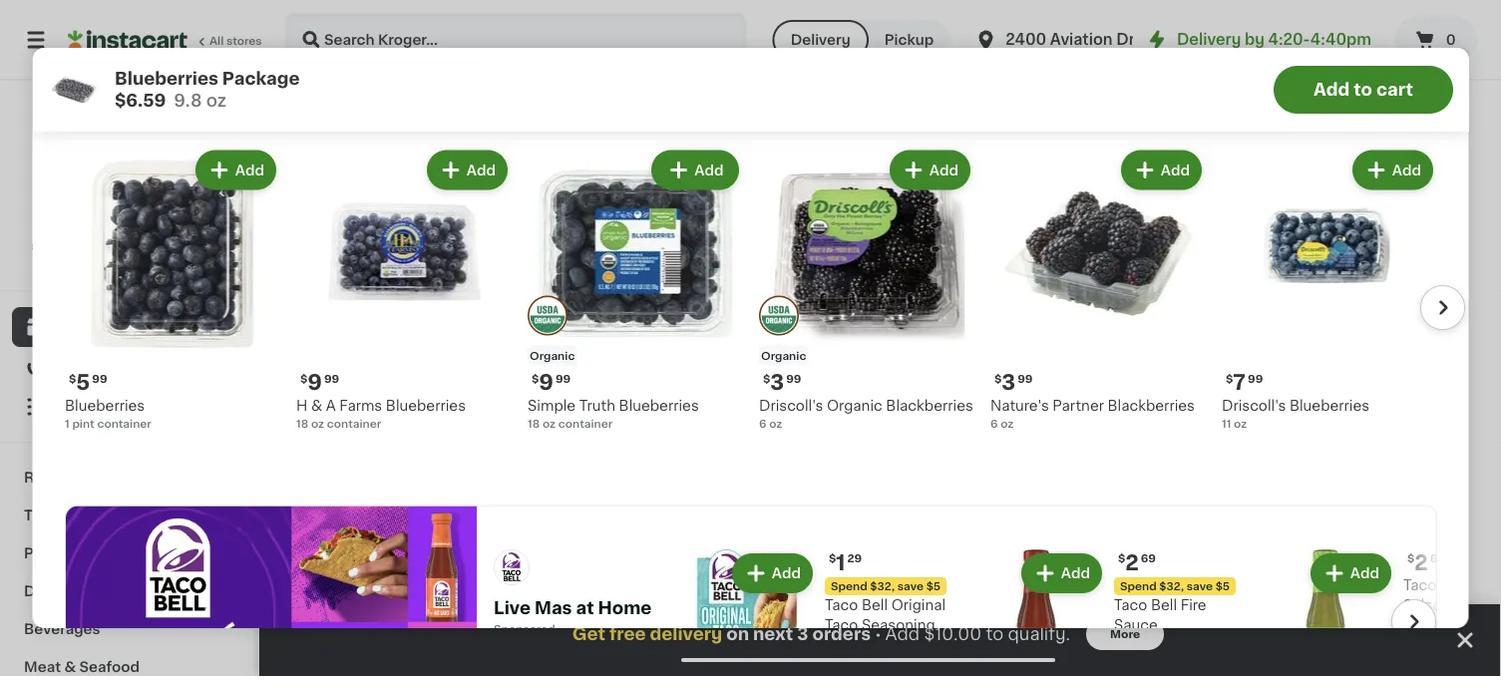 Task type: vqa. For each thing, say whether or not it's contained in the screenshot.
shop
yes



Task type: locate. For each thing, give the bounding box(es) containing it.
get free delivery on next 3 orders • add $10.00 to qualify.
[[572, 626, 1070, 643]]

0 horizontal spatial 2
[[783, 36, 790, 47]]

1 vertical spatial &
[[66, 584, 78, 598]]

0 vertical spatial &
[[311, 398, 322, 412]]

1 spend from the left
[[830, 581, 867, 592]]

2 vertical spatial lb
[[756, 329, 766, 340]]

spend $32, save $5 for 2
[[1120, 581, 1229, 592]]

0 horizontal spatial live mas at home. shop now. image
[[65, 506, 476, 676]]

9 up simple
[[538, 372, 553, 393]]

dr
[[1116, 32, 1135, 47]]

blueberries inside blueberries 1 pint container
[[64, 398, 144, 412]]

oz inside driscoll's organic blackberries 6 oz
[[769, 418, 782, 429]]

bell up •
[[861, 598, 887, 612]]

6 inside nature's partner  blackberries 6 oz
[[990, 418, 997, 429]]

& for dairy
[[66, 584, 78, 598]]

product group
[[888, 77, 1068, 365], [1281, 77, 1461, 347], [64, 146, 280, 431], [296, 146, 511, 431], [527, 146, 743, 431], [758, 146, 974, 431], [990, 146, 1205, 431], [1221, 146, 1437, 431], [299, 476, 480, 676], [496, 476, 676, 676], [692, 476, 872, 676], [888, 476, 1068, 676], [1084, 476, 1265, 676], [1281, 476, 1461, 676]]

save up original
[[897, 581, 923, 592]]

each up stock
[[769, 329, 796, 340]]

kroger down satisfaction
[[80, 262, 118, 273]]

$0.87 each (estimated) element
[[692, 265, 872, 291]]

1 horizontal spatial $ 3 99
[[892, 268, 931, 289]]

taco inside taco bell verd
[[1403, 579, 1436, 593]]

view inside popup button
[[1231, 18, 1266, 32]]

0 horizontal spatial package
[[222, 70, 299, 87]]

0 horizontal spatial spend
[[830, 581, 867, 592]]

1 $32, from the left
[[870, 581, 894, 592]]

taco left verd
[[1403, 579, 1436, 593]]

0 horizontal spatial 6
[[758, 418, 766, 429]]

container right pint at the bottom of page
[[97, 418, 151, 429]]

to right plus
[[148, 262, 159, 273]]

None search field
[[285, 12, 747, 68]]

$ inside $ 6 59
[[1285, 269, 1292, 280]]

blackberries
[[886, 398, 973, 412], [1107, 398, 1194, 412]]

0 horizontal spatial 0
[[703, 268, 718, 289]]

eat
[[909, 314, 932, 328]]

all inside popup button
[[1269, 18, 1285, 32]]

0 horizontal spatial $5
[[926, 581, 940, 592]]

driscoll's inside driscoll's blueberries 11 oz
[[1221, 398, 1285, 412]]

0 vertical spatial package
[[222, 70, 299, 87]]

all for fresh fruit
[[1269, 18, 1285, 32]]

all inside popup button
[[1269, 417, 1285, 431]]

3 for pom
[[899, 268, 913, 289]]

99 down stock
[[786, 373, 801, 384]]

lb
[[792, 36, 803, 47], [732, 314, 742, 324], [756, 329, 766, 340]]

3 for nature's
[[1001, 372, 1015, 393]]

container down truth
[[558, 418, 612, 429]]

snowfox
[[1084, 294, 1145, 308]]

0 horizontal spatial $32,
[[870, 581, 894, 592]]

1 horizontal spatial 0
[[1446, 33, 1456, 47]]

0 horizontal spatial $ 3 99
[[762, 372, 801, 393]]

arils
[[1033, 314, 1063, 328]]

add inside add to cart button
[[1313, 81, 1349, 98]]

many
[[712, 349, 743, 360]]

spend $32, save $5 up fire
[[1120, 581, 1229, 592]]

3 up pom
[[899, 268, 913, 289]]

2 blackberries from the left
[[1107, 398, 1194, 412]]

99 for driscoll's blueberries
[[1247, 373, 1262, 384]]

1 59 from the left
[[523, 269, 538, 280]]

meat
[[24, 660, 61, 674]]

$ 3 99 up nature's
[[994, 372, 1032, 393]]

all left (30+)
[[1269, 417, 1285, 431]]

1 horizontal spatial 9.8
[[496, 314, 514, 324]]

$ 3 99 down stock
[[762, 372, 801, 393]]

6 for driscoll's organic blackberries
[[758, 418, 766, 429]]

1 vertical spatial kroger
[[80, 262, 118, 273]]

0 horizontal spatial save
[[162, 262, 188, 273]]

1 horizontal spatial 1
[[836, 552, 845, 573]]

0 horizontal spatial 18
[[296, 418, 308, 429]]

99 inside $ 5 99
[[92, 373, 107, 384]]

0 vertical spatial 9.8
[[173, 92, 201, 109]]

3 right next
[[797, 626, 808, 643]]

1 horizontal spatial delivery
[[1177, 32, 1241, 47]]

★★★★★
[[1403, 618, 1473, 632], [1403, 618, 1473, 632]]

1 $ 9 99 from the left
[[300, 372, 339, 393]]

1 vertical spatial 1
[[836, 552, 845, 573]]

& inside h & a farms blueberries 18 oz container
[[311, 398, 322, 412]]

eggs
[[81, 584, 117, 598]]

69
[[1140, 553, 1155, 564], [1430, 553, 1445, 564]]

1 left pint at the bottom of page
[[64, 418, 69, 429]]

taco for taco bell original taco seasoning mix
[[824, 598, 858, 612]]

1 for 1
[[836, 552, 845, 573]]

99 inside $ 10 99
[[1122, 269, 1137, 280]]

1 horizontal spatial spend $32, save $5
[[1120, 581, 1229, 592]]

& inside "link"
[[66, 584, 78, 598]]

service type group
[[773, 20, 950, 60]]

package inside 'blueberries package 9.8 oz'
[[579, 294, 639, 308]]

2 horizontal spatial lb
[[792, 36, 803, 47]]

all
[[1269, 18, 1285, 32], [1269, 417, 1285, 431]]

0 vertical spatial kroger
[[103, 198, 152, 212]]

0 horizontal spatial blackberries
[[886, 398, 973, 412]]

h & a farms blueberries 18 oz container
[[296, 398, 465, 429]]

all up the delivery by 4:20-4:40pm on the right of the page
[[1269, 18, 1285, 32]]

driscoll's down stock
[[758, 398, 823, 412]]

each inside the gala apple $1.89 / lb about 0.46 lb each many in stock
[[769, 329, 796, 340]]

container down eat
[[914, 333, 968, 344]]

$6.59
[[114, 92, 165, 109]]

fresh fruit
[[299, 14, 418, 35]]

view up by
[[1231, 18, 1266, 32]]

& inside 'link'
[[64, 660, 76, 674]]

$32, up fire
[[1159, 581, 1183, 592]]

1 horizontal spatial blackberries
[[1107, 398, 1194, 412]]

bell inside the taco bell fire sauce
[[1150, 598, 1176, 612]]

0 vertical spatial to
[[1353, 81, 1372, 98]]

2 $ 2 69 from the left
[[1407, 552, 1445, 573]]

apple
[[727, 294, 768, 308]]

2 59 from the left
[[1308, 269, 1323, 280]]

1 horizontal spatial driscoll's
[[1221, 398, 1285, 412]]

1 horizontal spatial 69
[[1430, 553, 1445, 564]]

0 vertical spatial 1
[[64, 418, 69, 429]]

2
[[783, 36, 790, 47], [1125, 552, 1138, 573], [1414, 552, 1428, 573]]

kroger logo image
[[83, 104, 171, 191]]

orders
[[812, 626, 871, 643]]

2 lb container button
[[783, 0, 979, 49]]

spo
[[493, 624, 515, 635]]

kroger
[[103, 198, 152, 212], [80, 262, 118, 273]]

blackberries inside nature's partner  blackberries 6 oz
[[1107, 398, 1194, 412]]

0 horizontal spatial 69
[[1140, 553, 1155, 564]]

aviation
[[1050, 32, 1113, 47]]

2 vertical spatial &
[[64, 660, 76, 674]]

1 horizontal spatial $ 9 99
[[531, 372, 570, 393]]

2 for spend
[[1125, 552, 1138, 573]]

add to cart button
[[1273, 66, 1453, 114]]

$ 9 99 for simple
[[531, 372, 570, 393]]

9 for h
[[307, 372, 322, 393]]

$ 3 99
[[892, 268, 931, 289], [762, 372, 801, 393], [994, 372, 1032, 393]]

driscoll's for 7
[[1221, 398, 1285, 412]]

to
[[1353, 81, 1372, 98], [148, 262, 159, 273], [986, 626, 1003, 643]]

container inside h & a farms blueberries 18 oz container
[[326, 418, 381, 429]]

1 vertical spatial each
[[769, 329, 796, 340]]

driscoll's inside driscoll's organic blackberries 6 oz
[[758, 398, 823, 412]]

treatment tracker modal dialog
[[259, 604, 1501, 676]]

2 horizontal spatial to
[[1353, 81, 1372, 98]]

$ 2 69 up taco bell verd
[[1407, 552, 1445, 573]]

product group containing 6
[[1281, 77, 1461, 347]]

0 horizontal spatial $ 9 99
[[300, 372, 339, 393]]

1 horizontal spatial 18
[[527, 418, 539, 429]]

delivery left by
[[1177, 32, 1241, 47]]

1 horizontal spatial 59
[[1308, 269, 1323, 280]]

1 spend $32, save $5 from the left
[[830, 581, 940, 592]]

99 up organic lime
[[327, 269, 343, 280]]

spend for 1
[[830, 581, 867, 592]]

59 inside $ 6 59
[[1308, 269, 1323, 280]]

view up 100%
[[68, 222, 95, 233]]

& right meat on the bottom left
[[64, 660, 76, 674]]

18 down simple
[[527, 418, 539, 429]]

1 horizontal spatial 2
[[1125, 552, 1138, 573]]

driscoll's for 3
[[758, 398, 823, 412]]

fruit
[[366, 14, 418, 35]]

99 up pom
[[915, 269, 931, 280]]

1 9 from the left
[[307, 372, 322, 393]]

taco inside the taco bell fire sauce
[[1114, 598, 1147, 612]]

2 $ 9 99 from the left
[[531, 372, 570, 393]]

blackberries inside driscoll's organic blackberries 6 oz
[[886, 398, 973, 412]]

container left pickup
[[806, 36, 860, 47]]

2 all from the top
[[1269, 417, 1285, 431]]

0 horizontal spatial delivery
[[791, 33, 851, 47]]

best
[[299, 413, 350, 434]]

blackberries for nature's partner  blackberries
[[1107, 398, 1194, 412]]

$32,
[[870, 581, 894, 592], [1159, 581, 1183, 592]]

1 left 29
[[836, 552, 845, 573]]

99 up nature's
[[1017, 373, 1032, 384]]

more
[[1110, 629, 1140, 640]]

9 up best at the bottom of page
[[307, 372, 322, 393]]

delivery for delivery by 4:20-4:40pm
[[1177, 32, 1241, 47]]

0 vertical spatial each
[[742, 266, 781, 282]]

$ 3 99 up pom
[[892, 268, 931, 289]]

delivery by 4:20-4:40pm link
[[1145, 28, 1371, 52]]

blackberries down 4
[[886, 398, 973, 412]]

7
[[1233, 372, 1245, 393]]

2 $32, from the left
[[1159, 581, 1183, 592]]

package right item badge image
[[579, 294, 639, 308]]

farms
[[339, 398, 382, 412]]

package inside blueberries package $6.59 9.8 oz
[[222, 70, 299, 87]]

2 vertical spatial to
[[986, 626, 1003, 643]]

oz
[[206, 92, 226, 109], [516, 314, 529, 324], [898, 333, 912, 344], [311, 418, 324, 429], [542, 418, 555, 429], [769, 418, 782, 429], [1000, 418, 1013, 429], [1233, 418, 1246, 429]]

& for h
[[311, 398, 322, 412]]

to right $10.00
[[986, 626, 1003, 643]]

9.8 inside blueberries package $6.59 9.8 oz
[[173, 92, 201, 109]]

view right 11
[[1231, 417, 1266, 431]]

oz inside nature's partner  blackberries 6 oz
[[1000, 418, 1013, 429]]

1 $5 from the left
[[926, 581, 940, 592]]

buy it again
[[56, 360, 140, 374]]

$2.49 element
[[496, 664, 676, 676]]

bell for 1
[[861, 598, 887, 612]]

1 vertical spatial 0
[[703, 268, 718, 289]]

container inside button
[[806, 36, 860, 47]]

0 horizontal spatial lb
[[732, 314, 742, 324]]

produce link
[[12, 535, 242, 572]]

spend for 2
[[1120, 581, 1156, 592]]

59
[[523, 269, 538, 280], [1308, 269, 1323, 280]]

save up fire
[[1186, 581, 1212, 592]]

recipes link
[[12, 459, 242, 497]]

2 horizontal spatial bell
[[1440, 579, 1466, 593]]

1 vertical spatial view
[[68, 222, 95, 233]]

kroger up view pricing policy link
[[103, 198, 152, 212]]

beverages link
[[12, 610, 242, 648]]

2 lb container
[[783, 36, 860, 47]]

0 horizontal spatial spend $32, save $5
[[830, 581, 940, 592]]

to inside treatment tracker modal dialog
[[986, 626, 1003, 643]]

thanksgiving
[[24, 509, 119, 523]]

watermelon
[[1084, 314, 1169, 328]]

pom wonderful ready- to-eat pomegranate arils 4 oz container
[[888, 294, 1063, 344]]

blueberries inside h & a farms blueberries 18 oz container
[[385, 398, 465, 412]]

6 inside driscoll's organic blackberries 6 oz
[[758, 418, 766, 429]]

3 up nature's
[[1001, 372, 1015, 393]]

product group containing 5
[[64, 146, 280, 431]]

99 for snowfox seedless watermelon
[[1122, 269, 1137, 280]]

1 horizontal spatial package
[[579, 294, 639, 308]]

partner
[[1052, 398, 1104, 412]]

bell left verd
[[1440, 579, 1466, 593]]

2 driscoll's from the left
[[1221, 398, 1285, 412]]

1 horizontal spatial lb
[[756, 329, 766, 340]]

$5 for 1
[[926, 581, 940, 592]]

spend up the taco bell fire sauce
[[1120, 581, 1156, 592]]

& left a
[[311, 398, 322, 412]]

1 horizontal spatial 6
[[990, 418, 997, 429]]

pricing
[[97, 222, 137, 233]]

$5 for 2
[[1215, 581, 1229, 592]]

2 69 from the left
[[1430, 553, 1445, 564]]

taco up "sauce" on the bottom right of page
[[1114, 598, 1147, 612]]

100% satisfaction guarantee button
[[31, 235, 223, 255]]

2 horizontal spatial 2
[[1414, 552, 1428, 573]]

cart
[[1376, 81, 1413, 98]]

9.8 right $6.59
[[173, 92, 201, 109]]

0 horizontal spatial $ 2 69
[[1118, 552, 1155, 573]]

3
[[899, 268, 913, 289], [770, 372, 784, 393], [1001, 372, 1015, 393], [797, 626, 808, 643]]

1 vertical spatial package
[[579, 294, 639, 308]]

$ 2 69 up the taco bell fire sauce
[[1118, 552, 1155, 573]]

bell left fire
[[1150, 598, 1176, 612]]

truth
[[579, 398, 615, 412]]

oz inside simple truth blueberries 18 oz container
[[542, 418, 555, 429]]

99 for simple truth blueberries
[[555, 373, 570, 384]]

meat & seafood
[[24, 660, 140, 674]]

2 vertical spatial view
[[1231, 417, 1266, 431]]

0 horizontal spatial bell
[[861, 598, 887, 612]]

item carousel region
[[299, 5, 1461, 388], [64, 138, 1465, 497], [299, 404, 1461, 676]]

0 horizontal spatial 1
[[64, 418, 69, 429]]

99
[[327, 269, 343, 280], [915, 269, 931, 280], [1122, 269, 1137, 280], [92, 373, 107, 384], [324, 373, 339, 384], [555, 373, 570, 384], [786, 373, 801, 384], [1017, 373, 1032, 384], [1247, 373, 1262, 384]]

1 vertical spatial all
[[1269, 417, 1285, 431]]

lists
[[56, 400, 90, 414]]

$ 3 99 for 6
[[892, 268, 931, 289]]

69 up taco bell verd
[[1430, 553, 1445, 564]]

driscoll's
[[758, 398, 823, 412], [1221, 398, 1285, 412]]

2 horizontal spatial save
[[1186, 581, 1212, 592]]

organic
[[301, 246, 347, 257], [299, 294, 355, 308], [529, 350, 574, 361], [760, 350, 806, 361], [826, 398, 882, 412]]

2 spend from the left
[[1120, 581, 1156, 592]]

taco up orders
[[824, 598, 858, 612]]

0 horizontal spatial driscoll's
[[758, 398, 823, 412]]

99 up simple
[[555, 373, 570, 384]]

$32, up taco bell original taco seasoning mix on the bottom right of the page
[[870, 581, 894, 592]]

bell inside taco bell verd
[[1440, 579, 1466, 593]]

1 horizontal spatial $ 2 69
[[1407, 552, 1445, 573]]

1 vertical spatial to
[[148, 262, 159, 273]]

package for blueberries package 9.8 oz
[[579, 294, 639, 308]]

pom
[[888, 294, 923, 308]]

organic lime
[[299, 294, 393, 308]]

2 $5 from the left
[[1215, 581, 1229, 592]]

69 up the taco bell fire sauce
[[1140, 553, 1155, 564]]

oz inside h & a farms blueberries 18 oz container
[[311, 418, 324, 429]]

container inside the "pom wonderful ready- to-eat pomegranate arils 4 oz container"
[[914, 333, 968, 344]]

instacart logo image
[[68, 28, 188, 52]]

0 inside 0 button
[[1446, 33, 1456, 47]]

2 inside button
[[783, 36, 790, 47]]

delivery left pickup
[[791, 33, 851, 47]]

0 vertical spatial 0
[[1446, 33, 1456, 47]]

lb inside 2 lb container button
[[792, 36, 803, 47]]

view inside popup button
[[1231, 417, 1266, 431]]

4:40pm
[[1310, 32, 1371, 47]]

package down stores on the left top
[[222, 70, 299, 87]]

1 horizontal spatial spend
[[1120, 581, 1156, 592]]

taco bell original taco seasoning mix
[[824, 598, 945, 652]]

save down "guarantee"
[[162, 262, 188, 273]]

$ 9 99 up a
[[300, 372, 339, 393]]

0 vertical spatial lb
[[792, 36, 803, 47]]

1 vertical spatial 9.8
[[496, 314, 514, 324]]

(30+)
[[1289, 417, 1327, 431]]

delivery inside button
[[791, 33, 851, 47]]

spend down $ 1 29
[[830, 581, 867, 592]]

driscoll's organic blackberries 6 oz
[[758, 398, 973, 429]]

0.46
[[728, 329, 753, 340]]

1 vertical spatial lb
[[732, 314, 742, 324]]

9.8 inside 'blueberries package 9.8 oz'
[[496, 314, 514, 324]]

2 18 from the left
[[527, 418, 539, 429]]

1 horizontal spatial $5
[[1215, 581, 1229, 592]]

$ 9 99 up simple
[[531, 372, 570, 393]]

1 horizontal spatial to
[[986, 626, 1003, 643]]

each up "apple"
[[742, 266, 781, 282]]

5
[[76, 372, 90, 393]]

69 for spend
[[1140, 553, 1155, 564]]

all stores
[[209, 35, 262, 46]]

to inside add to cart button
[[1353, 81, 1372, 98]]

& left eggs
[[66, 584, 78, 598]]

container down farms
[[326, 418, 381, 429]]

taco up mix
[[824, 618, 858, 632]]

taco
[[1403, 579, 1436, 593], [824, 598, 858, 612], [1114, 598, 1147, 612], [824, 618, 858, 632]]

99 right 10
[[1122, 269, 1137, 280]]

9 for simple
[[538, 372, 553, 393]]

bell for 2
[[1150, 598, 1176, 612]]

oz inside driscoll's blueberries 11 oz
[[1233, 418, 1246, 429]]

99 inside $ 7 99
[[1247, 373, 1262, 384]]

99 for blueberries
[[92, 373, 107, 384]]

99 up a
[[324, 373, 339, 384]]

1 horizontal spatial $32,
[[1159, 581, 1183, 592]]

meat & seafood link
[[12, 648, 242, 676]]

0 horizontal spatial 59
[[523, 269, 538, 280]]

1 69 from the left
[[1140, 553, 1155, 564]]

0 vertical spatial view
[[1231, 18, 1266, 32]]

1 horizontal spatial 9
[[538, 372, 553, 393]]

1 all from the top
[[1269, 18, 1285, 32]]

add
[[1313, 81, 1349, 98], [1416, 94, 1445, 108], [235, 163, 264, 177], [466, 163, 495, 177], [696, 163, 725, 177], [929, 163, 958, 177], [1160, 163, 1189, 177], [1392, 163, 1421, 177], [54, 262, 77, 273], [434, 493, 464, 507], [631, 493, 660, 507], [827, 493, 856, 507], [1023, 493, 1053, 507], [1220, 493, 1249, 507], [1416, 493, 1445, 507], [771, 567, 800, 581], [1060, 567, 1090, 581], [1350, 567, 1379, 581], [885, 626, 920, 643]]

1 18 from the left
[[296, 418, 308, 429]]

6 for nature's partner  blackberries
[[990, 418, 997, 429]]

1 inside blueberries 1 pint container
[[64, 418, 69, 429]]

container inside blueberries 1 pint container
[[97, 418, 151, 429]]

1 driscoll's from the left
[[758, 398, 823, 412]]

blackberries right partner at the bottom right
[[1107, 398, 1194, 412]]

0 horizontal spatial to
[[148, 262, 159, 273]]

99 for pom wonderful ready- to-eat pomegranate arils
[[915, 269, 931, 280]]

9.8 left item badge image
[[496, 314, 514, 324]]

driscoll's down $ 7 99
[[1221, 398, 1285, 412]]

$5
[[926, 581, 940, 592], [1215, 581, 1229, 592]]

container
[[806, 36, 860, 47], [914, 333, 968, 344], [97, 418, 151, 429], [326, 418, 381, 429], [558, 418, 612, 429]]

shop link
[[12, 307, 242, 347]]

to left cart on the top
[[1353, 81, 1372, 98]]

blueberries inside driscoll's blueberries 11 oz
[[1289, 398, 1369, 412]]

99 right 5
[[92, 373, 107, 384]]

blueberries inside 'blueberries package 9.8 oz'
[[496, 294, 576, 308]]

2 spend $32, save $5 from the left
[[1120, 581, 1229, 592]]

1 $ 2 69 from the left
[[1118, 552, 1155, 573]]

kroger link
[[83, 104, 171, 215]]

bell inside taco bell original taco seasoning mix
[[861, 598, 887, 612]]

99 right 7
[[1247, 373, 1262, 384]]

99 for h & a farms blueberries
[[324, 373, 339, 384]]

2 9 from the left
[[538, 372, 553, 393]]

87
[[720, 269, 734, 280]]

0 vertical spatial all
[[1269, 18, 1285, 32]]

sauce
[[1114, 618, 1157, 632]]

live mas at home. shop now. image
[[65, 506, 476, 676], [493, 550, 529, 586]]

spend $32, save $5 up original
[[830, 581, 940, 592]]

1 horizontal spatial bell
[[1150, 598, 1176, 612]]

(est.)
[[786, 266, 828, 282]]

1 blackberries from the left
[[886, 398, 973, 412]]

0 horizontal spatial 9.8
[[173, 92, 201, 109]]

save
[[162, 262, 188, 273], [897, 581, 923, 592], [1186, 581, 1212, 592]]

18 down h
[[296, 418, 308, 429]]

3 down stock
[[770, 372, 784, 393]]

$ 5 99
[[68, 372, 107, 393]]

$ 1 29
[[828, 552, 861, 573]]

0 horizontal spatial 9
[[307, 372, 322, 393]]

1 horizontal spatial save
[[897, 581, 923, 592]]



Task type: describe. For each thing, give the bounding box(es) containing it.
item carousel region containing best sellers
[[299, 404, 1461, 676]]

thanksgiving essentials link
[[12, 497, 242, 535]]

$ inside $ 7 99
[[1225, 373, 1233, 384]]

1 for blueberries
[[64, 418, 69, 429]]

99 for driscoll's organic blackberries
[[786, 373, 801, 384]]

add to cart
[[1313, 81, 1413, 98]]

oz inside the "pom wonderful ready- to-eat pomegranate arils 4 oz container"
[[898, 333, 912, 344]]

items
[[155, 92, 218, 113]]

3 inside treatment tracker modal dialog
[[797, 626, 808, 643]]

seedless
[[1148, 294, 1213, 308]]

blueberries inside simple truth blueberries 18 oz container
[[618, 398, 698, 412]]

pickup button
[[868, 20, 950, 60]]

mix
[[824, 638, 849, 652]]

more button
[[1086, 618, 1164, 650]]

guarantee
[[154, 242, 211, 253]]

get
[[572, 626, 605, 643]]

(40+)
[[1289, 18, 1327, 32]]

simple
[[527, 398, 575, 412]]

/
[[725, 314, 729, 324]]

fresh
[[299, 14, 361, 35]]

view all (30+) button
[[1223, 404, 1349, 444]]

essentials
[[123, 509, 196, 523]]

view for best sellers
[[1231, 417, 1266, 431]]

blueberries package $6.59 9.8 oz
[[114, 70, 299, 109]]

all for best sellers
[[1269, 417, 1285, 431]]

99 for nature's partner  blackberries
[[1017, 373, 1032, 384]]

qualify.
[[1008, 626, 1070, 643]]

blueberries inside blueberries package $6.59 9.8 oz
[[114, 70, 218, 87]]

$1.89
[[692, 314, 722, 324]]

item badge image
[[758, 296, 798, 336]]

each (est.)
[[742, 266, 828, 282]]

organic inside driscoll's organic blackberries 6 oz
[[826, 398, 882, 412]]

taco for taco bell fire sauce
[[1114, 598, 1147, 612]]

$10.00
[[924, 626, 982, 643]]

fire
[[1180, 598, 1206, 612]]

best sellers
[[299, 413, 431, 434]]

home
[[597, 600, 651, 617]]

pickup
[[884, 33, 934, 47]]

69 for taco
[[1430, 553, 1445, 564]]

2 horizontal spatial $ 3 99
[[994, 372, 1032, 393]]

$ 9 99 for h
[[300, 372, 339, 393]]

blackberries for driscoll's organic blackberries
[[886, 398, 973, 412]]

stores
[[226, 35, 262, 46]]

oz inside blueberries package $6.59 9.8 oz
[[206, 92, 226, 109]]

again
[[101, 360, 140, 374]]

$ 2 69 for taco
[[1407, 552, 1445, 573]]

4
[[888, 333, 896, 344]]

$ inside $ 5 99
[[68, 373, 76, 384]]

package for blueberries package $6.59 9.8 oz
[[222, 70, 299, 87]]

view for fresh fruit
[[1231, 18, 1266, 32]]

gala apple $1.89 / lb about 0.46 lb each many in stock
[[692, 294, 796, 360]]

to inside add kroger plus to save link
[[148, 262, 159, 273]]

satisfaction
[[84, 242, 151, 253]]

$ 3 99 for 7
[[762, 372, 801, 393]]

lists link
[[12, 387, 242, 427]]

related items
[[64, 92, 218, 113]]

kroger inside 'link'
[[103, 198, 152, 212]]

related
[[64, 92, 150, 113]]

each inside 'element'
[[742, 266, 781, 282]]

item carousel region containing fresh fruit
[[299, 5, 1461, 388]]

view all (40+)
[[1231, 18, 1327, 32]]

save for 2
[[1186, 581, 1212, 592]]

11
[[1221, 418, 1231, 429]]

view pricing policy link
[[68, 219, 187, 235]]

gala
[[692, 294, 724, 308]]

taco bell verd
[[1403, 579, 1501, 612]]

blueberries package 9.8 oz
[[496, 294, 639, 324]]

a
[[325, 398, 335, 412]]

dairy
[[24, 584, 63, 598]]

delivery button
[[773, 20, 868, 60]]

h
[[296, 398, 307, 412]]

lime
[[359, 294, 393, 308]]

about
[[692, 329, 725, 340]]

seafood
[[79, 660, 140, 674]]

it
[[88, 360, 97, 374]]

$32, for 2
[[1159, 581, 1183, 592]]

taco for taco bell verd
[[1403, 579, 1436, 593]]

plus
[[121, 262, 145, 273]]

add inside add kroger plus to save link
[[54, 262, 77, 273]]

$ 2 69 for spend
[[1118, 552, 1155, 573]]

2 for taco
[[1414, 552, 1428, 573]]

oz inside 'blueberries package 9.8 oz'
[[516, 314, 529, 324]]

0 button
[[1395, 16, 1477, 64]]

thanksgiving essentials
[[24, 509, 196, 523]]

delivery
[[650, 626, 722, 643]]

taco bell fire sauce
[[1114, 598, 1206, 632]]

18 inside h & a farms blueberries 18 oz container
[[296, 418, 308, 429]]

spend $32, save $5 for 1
[[830, 581, 940, 592]]

$ inside $ 0 87
[[696, 269, 703, 280]]

3 for driscoll's
[[770, 372, 784, 393]]

$ inside $ 1 29
[[828, 553, 836, 564]]

simple truth blueberries 18 oz container
[[527, 398, 698, 429]]

$32, for 1
[[870, 581, 894, 592]]

all stores link
[[68, 12, 263, 68]]

item badge image
[[527, 296, 567, 336]]

pomegranate
[[935, 314, 1029, 328]]

container inside simple truth blueberries 18 oz container
[[558, 418, 612, 429]]

dairy & eggs link
[[12, 572, 242, 610]]

product group containing 7
[[1221, 146, 1437, 431]]

18 inside simple truth blueberries 18 oz container
[[527, 418, 539, 429]]

to-
[[888, 314, 909, 328]]

item carousel region containing 5
[[64, 138, 1465, 497]]

next
[[753, 626, 793, 643]]

live
[[493, 600, 530, 617]]

save for 1
[[897, 581, 923, 592]]

verd
[[1469, 579, 1501, 593]]

original
[[891, 598, 945, 612]]

delivery by 4:20-4:40pm
[[1177, 32, 1371, 47]]

produce
[[24, 547, 85, 561]]

4:20-
[[1268, 32, 1310, 47]]

pint
[[72, 418, 94, 429]]

1 horizontal spatial live mas at home. shop now. image
[[493, 550, 529, 586]]

seasoning
[[861, 618, 935, 632]]

shop
[[56, 320, 93, 334]]

0 inside $0.87 each (estimated) 'element'
[[703, 268, 718, 289]]

2 horizontal spatial 6
[[1292, 268, 1306, 289]]

$ 7 99
[[1225, 372, 1262, 393]]

all
[[209, 35, 224, 46]]

buy it again link
[[12, 347, 242, 387]]

$ inside $ 10 99
[[1088, 269, 1096, 280]]

& for meat
[[64, 660, 76, 674]]

delivery for delivery
[[791, 33, 851, 47]]

stock
[[759, 349, 790, 360]]

add inside treatment tracker modal dialog
[[885, 626, 920, 643]]

free
[[609, 626, 646, 643]]



